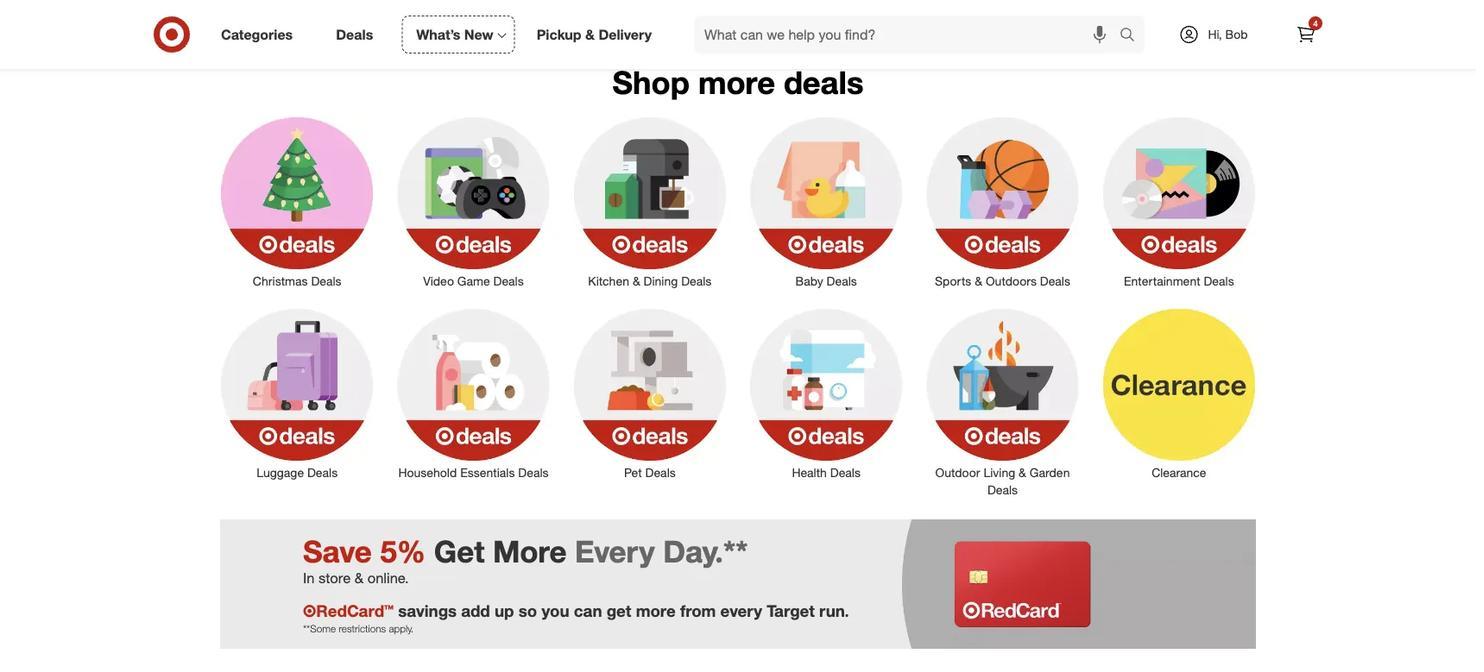 Task type: locate. For each thing, give the bounding box(es) containing it.
& inside save 5% get more every day.** in store & online.
[[355, 569, 364, 587]]

video
[[423, 273, 454, 289]]

more
[[698, 63, 775, 101], [636, 601, 676, 621]]

& right living
[[1019, 465, 1026, 480]]

more right get
[[636, 601, 676, 621]]

new
[[464, 26, 493, 43]]

health deals
[[792, 465, 861, 480]]

& for sports
[[975, 273, 982, 289]]

video game deals link
[[385, 114, 562, 290]]

pickup & delivery
[[537, 26, 652, 43]]

0 vertical spatial more
[[698, 63, 775, 101]]

pickup
[[537, 26, 581, 43]]

deals right entertainment
[[1204, 273, 1234, 289]]

deals
[[784, 63, 864, 101]]

pickup & delivery link
[[522, 16, 673, 54]]

save 5% get more every day.** in store & online.
[[303, 533, 748, 587]]

day.**
[[663, 533, 748, 570]]

deals right pet
[[645, 465, 676, 480]]

every
[[720, 601, 762, 621]]

deals
[[336, 26, 373, 43], [311, 273, 341, 289], [493, 273, 524, 289], [681, 273, 712, 289], [827, 273, 857, 289], [1040, 273, 1070, 289], [1204, 273, 1234, 289], [307, 465, 338, 480], [518, 465, 549, 480], [645, 465, 676, 480], [830, 465, 861, 480], [987, 482, 1018, 497]]

deals inside the "outdoor living & garden deals"
[[987, 482, 1018, 497]]

baby
[[795, 273, 823, 289]]

add
[[461, 601, 490, 621]]

What can we help you find? suggestions appear below search field
[[694, 16, 1124, 54]]

redcard™
[[316, 601, 394, 621]]

more
[[493, 533, 567, 570]]

online.
[[367, 569, 409, 587]]

deals down living
[[987, 482, 1018, 497]]

sports & outdoors deals link
[[914, 114, 1091, 290]]

0 horizontal spatial more
[[636, 601, 676, 621]]

& left dining
[[633, 273, 640, 289]]

bob
[[1225, 27, 1248, 42]]

deals right baby
[[827, 273, 857, 289]]

savings
[[398, 601, 457, 621]]

1 vertical spatial more
[[636, 601, 676, 621]]

search
[[1112, 28, 1153, 45]]

game
[[457, 273, 490, 289]]

garden
[[1030, 465, 1070, 480]]

run.
[[819, 601, 849, 621]]

deals link
[[321, 16, 395, 54]]

& right pickup
[[585, 26, 595, 43]]

& right store
[[355, 569, 364, 587]]

save
[[303, 533, 372, 570]]

can
[[574, 601, 602, 621]]

from
[[680, 601, 716, 621]]

entertainment deals link
[[1091, 114, 1267, 290]]

essentials
[[460, 465, 515, 480]]

**some
[[303, 622, 336, 635]]

household essentials deals
[[398, 465, 549, 480]]

deals right 'luggage'
[[307, 465, 338, 480]]

what's new link
[[402, 16, 515, 54]]

up
[[494, 601, 514, 621]]

store
[[319, 569, 351, 587]]

what's
[[416, 26, 460, 43]]

& for pickup
[[585, 26, 595, 43]]

categories
[[221, 26, 293, 43]]

more right shop
[[698, 63, 775, 101]]

restrictions
[[339, 622, 386, 635]]

baby deals
[[795, 273, 857, 289]]

health
[[792, 465, 827, 480]]

deals right essentials
[[518, 465, 549, 480]]

entertainment
[[1124, 273, 1200, 289]]

sports
[[935, 273, 971, 289]]

search button
[[1112, 16, 1153, 57]]

&
[[585, 26, 595, 43], [633, 273, 640, 289], [975, 273, 982, 289], [1019, 465, 1026, 480], [355, 569, 364, 587]]

& right sports
[[975, 273, 982, 289]]

luggage deals link
[[209, 306, 385, 482]]

every
[[575, 533, 655, 570]]

4 link
[[1287, 16, 1325, 54]]

shop
[[612, 63, 690, 101]]

outdoors
[[986, 273, 1037, 289]]



Task type: vqa. For each thing, say whether or not it's contained in the screenshot.
online
no



Task type: describe. For each thing, give the bounding box(es) containing it.
5%
[[380, 533, 426, 570]]

deals inside "link"
[[1204, 273, 1234, 289]]

baby deals link
[[738, 114, 914, 290]]

luggage
[[257, 465, 304, 480]]

pet deals
[[624, 465, 676, 480]]

deals right christmas
[[311, 273, 341, 289]]

kitchen & dining deals link
[[562, 114, 738, 290]]

target
[[767, 601, 815, 621]]

1 horizontal spatial more
[[698, 63, 775, 101]]

deals right 'health'
[[830, 465, 861, 480]]

sports & outdoors deals
[[935, 273, 1070, 289]]

pet
[[624, 465, 642, 480]]

4
[[1313, 18, 1318, 28]]

pet deals link
[[562, 306, 738, 482]]

living
[[983, 465, 1015, 480]]

household essentials deals link
[[385, 306, 562, 482]]

hi, bob
[[1208, 27, 1248, 42]]

what's new
[[416, 26, 493, 43]]

health deals link
[[738, 306, 914, 482]]

& for kitchen
[[633, 273, 640, 289]]

¬
[[303, 601, 316, 621]]

deals left what's
[[336, 26, 373, 43]]

apply.
[[389, 622, 413, 635]]

more inside the ¬ redcard™ savings add up so you can get more from every target run. **some restrictions apply.
[[636, 601, 676, 621]]

household
[[398, 465, 457, 480]]

deals right outdoors
[[1040, 273, 1070, 289]]

deals right dining
[[681, 273, 712, 289]]

dining
[[644, 273, 678, 289]]

deals right game
[[493, 273, 524, 289]]

you
[[542, 601, 569, 621]]

categories link
[[206, 16, 314, 54]]

christmas deals
[[253, 273, 341, 289]]

get
[[607, 601, 631, 621]]

entertainment deals
[[1124, 273, 1234, 289]]

hi,
[[1208, 27, 1222, 42]]

video game deals
[[423, 273, 524, 289]]

shop more deals
[[612, 63, 864, 101]]

outdoor living & garden deals
[[935, 465, 1070, 497]]

luggage deals
[[257, 465, 338, 480]]

christmas deals link
[[209, 114, 385, 290]]

& inside the "outdoor living & garden deals"
[[1019, 465, 1026, 480]]

outdoor living & garden deals link
[[914, 306, 1091, 499]]

so
[[518, 601, 537, 621]]

in
[[303, 569, 315, 587]]

kitchen
[[588, 273, 629, 289]]

delivery
[[599, 26, 652, 43]]

clearance
[[1152, 465, 1206, 480]]

outdoor
[[935, 465, 980, 480]]

kitchen & dining deals
[[588, 273, 712, 289]]

clearance link
[[1091, 306, 1267, 482]]

¬ redcard™ savings add up so you can get more from every target run. **some restrictions apply.
[[303, 601, 849, 635]]

get
[[434, 533, 485, 570]]

christmas
[[253, 273, 308, 289]]



